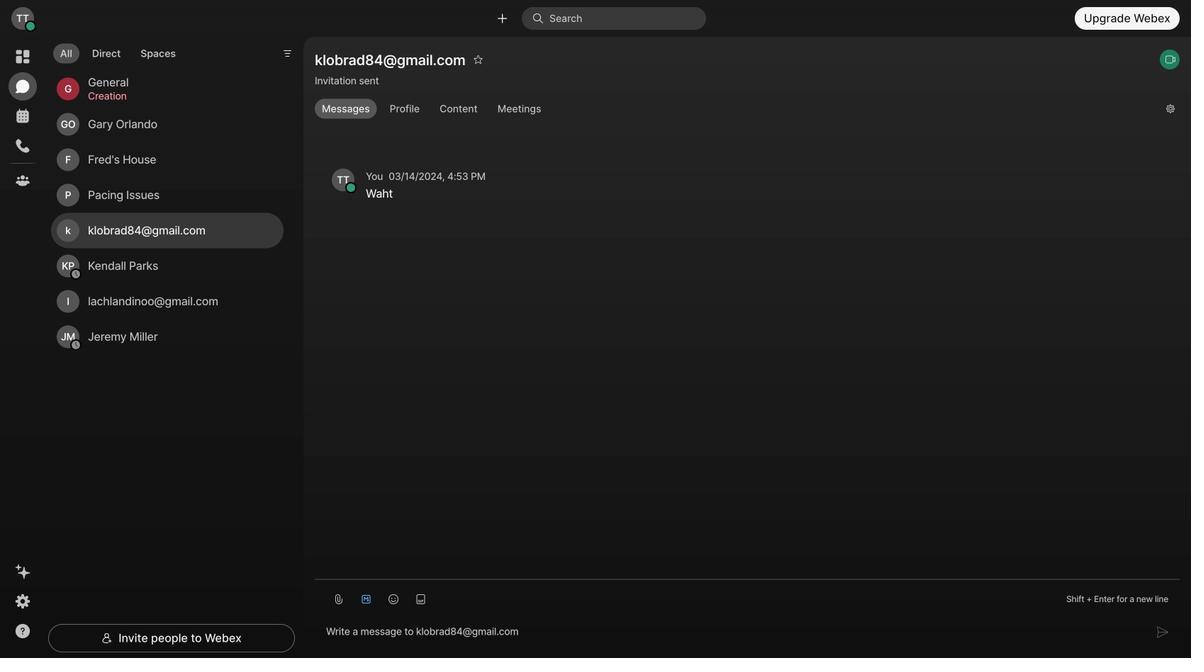 Task type: describe. For each thing, give the bounding box(es) containing it.
message composer toolbar element
[[315, 580, 1180, 613]]

lachlandinoo@gmail.com list item
[[51, 284, 284, 319]]

fred's house list item
[[51, 142, 284, 178]]

general list item
[[51, 71, 284, 107]]

gary orlando list item
[[51, 107, 284, 142]]

kendall parks list item
[[51, 249, 284, 284]]



Task type: locate. For each thing, give the bounding box(es) containing it.
webex tab list
[[9, 43, 37, 195]]

pacing issues list item
[[51, 178, 284, 213]]

klobrad84@gmail.com list item
[[51, 213, 284, 249]]

creation element
[[88, 88, 267, 104]]

jeremy miller list item
[[51, 319, 284, 355]]

tab list
[[50, 35, 186, 68]]

navigation
[[0, 37, 45, 659]]

group
[[315, 99, 1155, 119]]



Task type: vqa. For each thing, say whether or not it's contained in the screenshot.
lachlandinoo@gmail.com list item
yes



